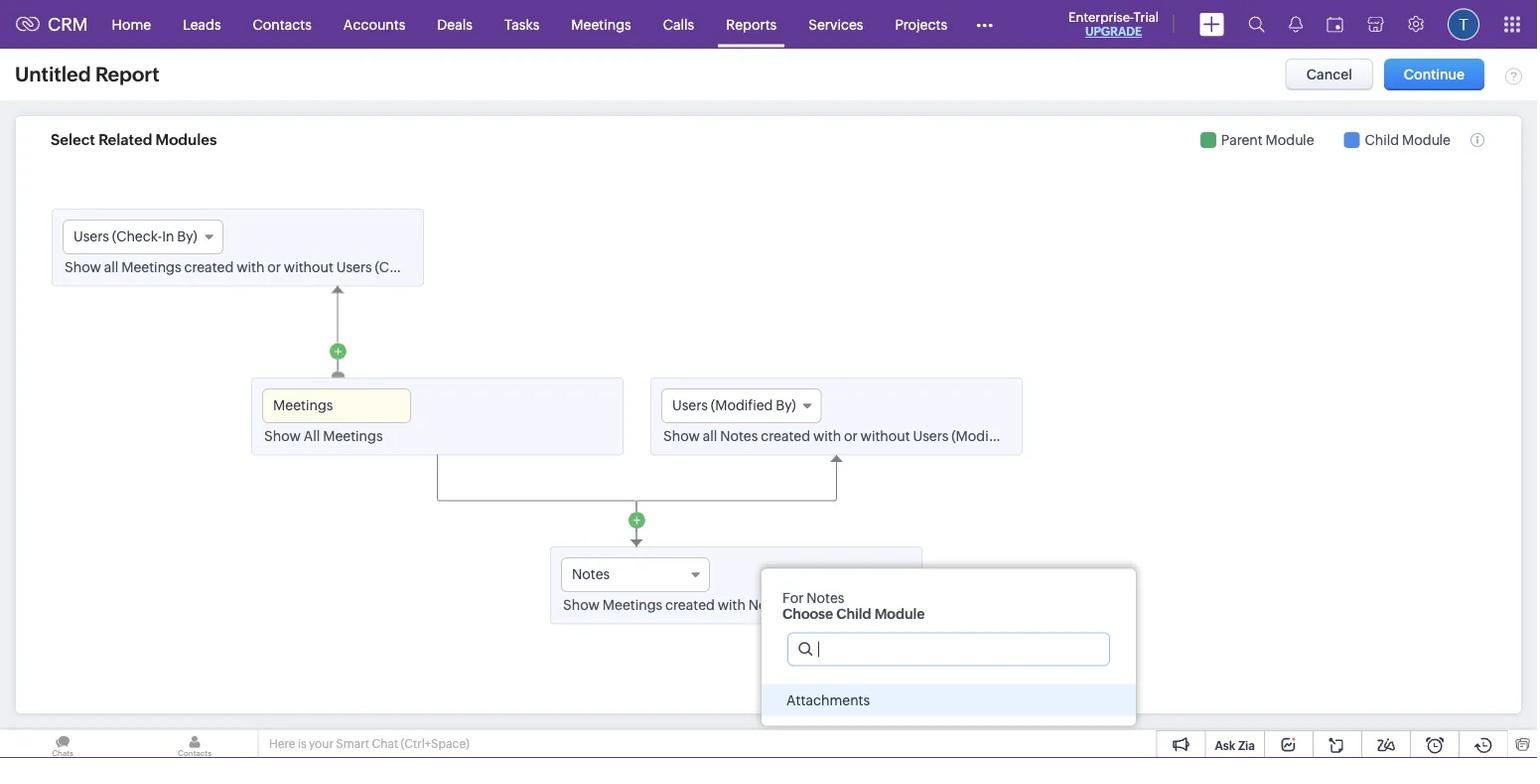 Task type: locate. For each thing, give the bounding box(es) containing it.
alone
[[790, 596, 825, 612]]

0 vertical spatial by)
[[440, 259, 460, 274]]

home link
[[96, 0, 167, 48]]

home
[[112, 16, 151, 32]]

users left (check- at the left
[[336, 259, 372, 274]]

enterprise-
[[1069, 9, 1134, 24]]

created
[[184, 259, 234, 274], [761, 427, 811, 443], [666, 596, 715, 612]]

1 vertical spatial users
[[913, 427, 949, 443]]

1 vertical spatial or
[[844, 427, 858, 443]]

show for show all meetings
[[264, 427, 301, 443]]

1 vertical spatial without
[[861, 427, 911, 443]]

module right parent
[[1266, 132, 1315, 148]]

users for (modified
[[913, 427, 949, 443]]

without
[[284, 259, 334, 274], [861, 427, 911, 443]]

show all notes created with or without users (modified by)
[[664, 427, 1037, 443]]

1 horizontal spatial all
[[703, 427, 718, 443]]

select
[[51, 131, 95, 149]]

with for meetings
[[237, 259, 265, 274]]

all
[[304, 427, 320, 443]]

0 horizontal spatial created
[[184, 259, 234, 274]]

0 horizontal spatial module
[[875, 606, 925, 621]]

or
[[267, 259, 281, 274], [844, 427, 858, 443]]

in
[[425, 259, 437, 274]]

0 vertical spatial without
[[284, 259, 334, 274]]

contacts link
[[237, 0, 328, 48]]

0 horizontal spatial users
[[336, 259, 372, 274]]

trial
[[1134, 9, 1159, 24]]

users for (check-
[[336, 259, 372, 274]]

1 horizontal spatial with
[[718, 596, 746, 612]]

1 vertical spatial with
[[814, 427, 842, 443]]

2 horizontal spatial module
[[1403, 132, 1451, 148]]

1 vertical spatial created
[[761, 427, 811, 443]]

untitled
[[15, 63, 91, 86]]

0 vertical spatial users
[[336, 259, 372, 274]]

0 horizontal spatial by)
[[440, 259, 460, 274]]

contacts
[[253, 16, 312, 32]]

without left (check- at the left
[[284, 259, 334, 274]]

leads
[[183, 16, 221, 32]]

0 vertical spatial with
[[237, 259, 265, 274]]

1 vertical spatial child
[[837, 606, 872, 621]]

1 vertical spatial all
[[703, 427, 718, 443]]

0 horizontal spatial without
[[284, 259, 334, 274]]

1 vertical spatial by)
[[1017, 427, 1037, 443]]

attachments option
[[762, 684, 1137, 716]]

users
[[336, 259, 372, 274], [913, 427, 949, 443]]

module inside for notes choose child module
[[875, 606, 925, 621]]

0 horizontal spatial child
[[837, 606, 872, 621]]

without for (check-
[[284, 259, 334, 274]]

by) right "in" in the left top of the page
[[440, 259, 460, 274]]

None text field
[[789, 633, 1110, 665]]

2 horizontal spatial with
[[814, 427, 842, 443]]

ask zia
[[1215, 739, 1256, 752]]

notes
[[720, 427, 758, 443], [807, 590, 845, 606], [749, 596, 787, 612]]

module right the 'choose'
[[875, 606, 925, 621]]

1 horizontal spatial module
[[1266, 132, 1315, 148]]

with
[[237, 259, 265, 274], [814, 427, 842, 443], [718, 596, 746, 612]]

by) right the (modified
[[1017, 427, 1037, 443]]

accounts link
[[328, 0, 422, 48]]

0 horizontal spatial or
[[267, 259, 281, 274]]

services link
[[793, 0, 880, 48]]

2 horizontal spatial created
[[761, 427, 811, 443]]

1 horizontal spatial without
[[861, 427, 911, 443]]

2 vertical spatial with
[[718, 596, 746, 612]]

meetings link
[[556, 0, 647, 48]]

show
[[65, 259, 101, 274], [264, 427, 301, 443], [664, 427, 700, 443], [563, 596, 600, 612]]

chat
[[372, 737, 398, 751]]

select related modules
[[51, 131, 217, 149]]

1 horizontal spatial child
[[1366, 132, 1400, 148]]

module for parent module
[[1266, 132, 1315, 148]]

related
[[98, 131, 152, 149]]

0 vertical spatial created
[[184, 259, 234, 274]]

accounts
[[344, 16, 406, 32]]

0 vertical spatial all
[[104, 259, 119, 274]]

child right the 'choose'
[[837, 606, 872, 621]]

calls link
[[647, 0, 711, 48]]

by)
[[440, 259, 460, 274], [1017, 427, 1037, 443]]

crm
[[48, 14, 88, 35]]

module down continue
[[1403, 132, 1451, 148]]

meetings
[[572, 16, 632, 32], [121, 259, 181, 274], [323, 427, 383, 443], [603, 596, 663, 612]]

users left the (modified
[[913, 427, 949, 443]]

show meetings created with notes alone
[[563, 596, 825, 612]]

attachments list box
[[762, 679, 1137, 721]]

deals
[[437, 16, 473, 32]]

signals image
[[1289, 16, 1303, 33]]

ask
[[1215, 739, 1236, 752]]

parent
[[1222, 132, 1263, 148]]

module
[[1266, 132, 1315, 148], [1403, 132, 1451, 148], [875, 606, 925, 621]]

without for (modified
[[861, 427, 911, 443]]

0 horizontal spatial with
[[237, 259, 265, 274]]

tasks
[[505, 16, 540, 32]]

child module
[[1366, 132, 1451, 148]]

all
[[104, 259, 119, 274], [703, 427, 718, 443]]

without left the (modified
[[861, 427, 911, 443]]

0 horizontal spatial all
[[104, 259, 119, 274]]

child down "continue" button
[[1366, 132, 1400, 148]]

zia
[[1239, 739, 1256, 752]]

1 horizontal spatial by)
[[1017, 427, 1037, 443]]

1 horizontal spatial users
[[913, 427, 949, 443]]

2 vertical spatial created
[[666, 596, 715, 612]]

1 horizontal spatial or
[[844, 427, 858, 443]]

deals link
[[422, 0, 489, 48]]

or for meetings
[[267, 259, 281, 274]]

0 vertical spatial or
[[267, 259, 281, 274]]

child
[[1366, 132, 1400, 148], [837, 606, 872, 621]]

modules
[[156, 131, 217, 149]]

continue
[[1405, 67, 1465, 82]]

with for notes
[[814, 427, 842, 443]]



Task type: vqa. For each thing, say whether or not it's contained in the screenshot.
Previous Record Image
no



Task type: describe. For each thing, give the bounding box(es) containing it.
signals element
[[1278, 0, 1315, 49]]

calls
[[663, 16, 695, 32]]

0 vertical spatial child
[[1366, 132, 1400, 148]]

created for notes
[[761, 427, 811, 443]]

upgrade
[[1086, 25, 1143, 38]]

created for meetings
[[184, 259, 234, 274]]

reports link
[[711, 0, 793, 48]]

show for show all notes created with or without users (modified by)
[[664, 427, 700, 443]]

contacts image
[[132, 730, 257, 758]]

or for notes
[[844, 427, 858, 443]]

cancel
[[1307, 67, 1353, 82]]

parent module
[[1222, 132, 1315, 148]]

untitled report
[[15, 63, 159, 86]]

report
[[95, 63, 159, 86]]

(ctrl+space)
[[401, 737, 470, 751]]

reports
[[726, 16, 777, 32]]

attachments
[[787, 692, 870, 708]]

here is your smart chat (ctrl+space)
[[269, 737, 470, 751]]

is
[[298, 737, 307, 751]]

leads link
[[167, 0, 237, 48]]

tasks link
[[489, 0, 556, 48]]

show for show meetings created with notes alone
[[563, 596, 600, 612]]

choose
[[783, 606, 834, 621]]

notes inside for notes choose child module
[[807, 590, 845, 606]]

all for meetings
[[104, 259, 119, 274]]

services
[[809, 16, 864, 32]]

cancel button
[[1286, 59, 1374, 90]]

for
[[783, 590, 804, 606]]

smart
[[336, 737, 370, 751]]

for notes choose child module
[[783, 590, 925, 621]]

(modified
[[952, 427, 1014, 443]]

show all meetings created with or without users (check-in by)
[[65, 259, 460, 274]]

projects
[[896, 16, 948, 32]]

module for child module
[[1403, 132, 1451, 148]]

continue button
[[1385, 59, 1485, 90]]

your
[[309, 737, 334, 751]]

(check-
[[375, 259, 425, 274]]

projects link
[[880, 0, 964, 48]]

chats image
[[0, 730, 125, 758]]

show for show all meetings created with or without users (check-in by)
[[65, 259, 101, 274]]

child inside for notes choose child module
[[837, 606, 872, 621]]

here
[[269, 737, 296, 751]]

1 horizontal spatial created
[[666, 596, 715, 612]]

all for notes
[[703, 427, 718, 443]]

crm link
[[16, 14, 88, 35]]

enterprise-trial upgrade
[[1069, 9, 1159, 38]]

show all meetings
[[264, 427, 383, 443]]



